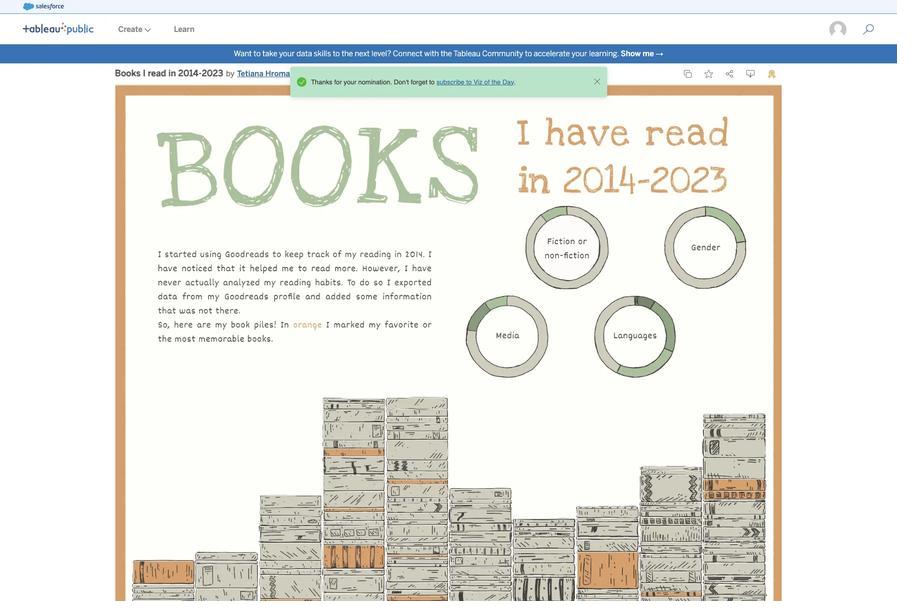 Task type: describe. For each thing, give the bounding box(es) containing it.
connect
[[393, 49, 423, 58]]

read
[[148, 68, 166, 79]]

nomination.
[[358, 78, 392, 86]]

2 horizontal spatial your
[[572, 49, 587, 58]]

2023
[[202, 68, 223, 79]]

subscribe
[[437, 78, 465, 86]]

show
[[621, 49, 641, 58]]

terry.turtle image
[[829, 20, 848, 39]]

to left 'take'
[[254, 49, 261, 58]]

0 horizontal spatial the
[[342, 49, 353, 58]]

nominate for viz of the day image
[[768, 69, 776, 79]]

level?
[[372, 49, 391, 58]]

take
[[262, 49, 277, 58]]

viz
[[474, 78, 483, 86]]

to left accelerate
[[525, 49, 532, 58]]

alert containing thanks for your nomination. don't forget to
[[294, 74, 591, 90]]

for
[[334, 78, 342, 86]]

community
[[482, 49, 523, 58]]

the inside alert
[[492, 78, 501, 86]]

create button
[[107, 15, 163, 44]]

day
[[503, 78, 514, 86]]

learn link
[[163, 15, 206, 44]]

tableau
[[454, 49, 481, 58]]

create
[[118, 25, 143, 34]]

of
[[484, 78, 490, 86]]

to right skills
[[333, 49, 340, 58]]



Task type: vqa. For each thing, say whether or not it's contained in the screenshot.
create 'ICON'
no



Task type: locate. For each thing, give the bounding box(es) containing it.
want to take your data skills to the next level? connect with the tableau community to accelerate your learning. show me →
[[234, 49, 663, 58]]

0 horizontal spatial your
[[279, 49, 295, 58]]

don't
[[394, 78, 409, 86]]

make a copy image
[[684, 70, 692, 78]]

books i read in 2014-2023 by tetiana hromakina
[[115, 68, 305, 79]]

i
[[143, 68, 146, 79]]

in
[[168, 68, 176, 79]]

want
[[234, 49, 252, 58]]

books
[[115, 68, 141, 79]]

thanks
[[311, 78, 333, 86]]

forget
[[411, 78, 428, 86]]

the left "next"
[[342, 49, 353, 58]]

thanks for your nomination. don't forget to subscribe to viz of the day .
[[311, 78, 516, 86]]

to right forget
[[429, 78, 435, 86]]

your right 'take'
[[279, 49, 295, 58]]

accelerate
[[534, 49, 570, 58]]

your
[[279, 49, 295, 58], [572, 49, 587, 58], [344, 78, 357, 86]]

→
[[656, 49, 663, 58]]

salesforce logo image
[[23, 3, 64, 10]]

to
[[254, 49, 261, 58], [333, 49, 340, 58], [525, 49, 532, 58], [429, 78, 435, 86], [466, 78, 472, 86]]

alert
[[294, 74, 591, 90]]

.
[[514, 78, 516, 86]]

by
[[226, 69, 235, 78]]

me
[[643, 49, 654, 58]]

learning.
[[589, 49, 619, 58]]

1 horizontal spatial your
[[344, 78, 357, 86]]

favorite button image
[[705, 70, 713, 78]]

to left viz
[[466, 78, 472, 86]]

tetiana
[[237, 69, 264, 78]]

learn
[[174, 25, 195, 34]]

the right of at the right top
[[492, 78, 501, 86]]

subscribe to viz of the day link
[[437, 78, 514, 86]]

the
[[342, 49, 353, 58], [441, 49, 452, 58], [492, 78, 501, 86]]

data
[[297, 49, 312, 58]]

show me link
[[621, 49, 654, 58]]

the right with at the left of page
[[441, 49, 452, 58]]

next
[[355, 49, 370, 58]]

go to search image
[[852, 24, 886, 35]]

with
[[424, 49, 439, 58]]

logo image
[[23, 22, 93, 35]]

your left learning.
[[572, 49, 587, 58]]

tetiana hromakina link
[[237, 68, 305, 80]]

your right for
[[344, 78, 357, 86]]

2014-
[[178, 68, 202, 79]]

hromakina
[[265, 69, 305, 78]]

skills
[[314, 49, 331, 58]]

2 horizontal spatial the
[[492, 78, 501, 86]]

1 horizontal spatial the
[[441, 49, 452, 58]]



